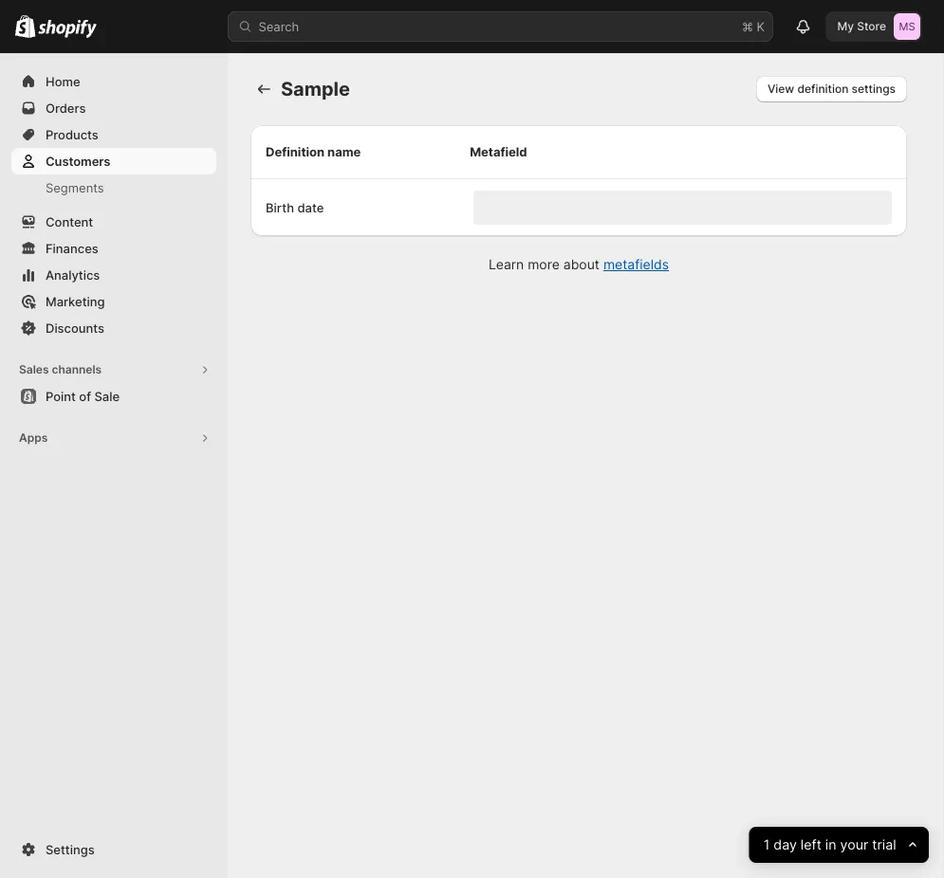 Task type: locate. For each thing, give the bounding box(es) containing it.
analytics link
[[11, 262, 216, 288]]

view
[[768, 82, 795, 96]]

discounts
[[46, 321, 104, 335]]

settings link
[[11, 837, 216, 864]]

finances
[[46, 241, 98, 256]]

date
[[297, 200, 324, 215]]

day
[[774, 837, 797, 854]]

birth date
[[266, 200, 324, 215]]

shopify image
[[15, 15, 35, 38]]

content link
[[11, 209, 216, 235]]

orders link
[[11, 95, 216, 121]]

birth date button
[[251, 191, 907, 225]]

marketing
[[46, 294, 105, 309]]

apps button
[[11, 425, 216, 452]]

products
[[46, 127, 99, 142]]

1 day left in your trial button
[[749, 828, 929, 864]]

shopify image
[[38, 19, 97, 38]]

definition
[[798, 82, 849, 96]]

segments link
[[11, 175, 216, 201]]

metafields link
[[603, 257, 669, 273]]

sales
[[19, 363, 49, 377]]

view definition settings
[[768, 82, 896, 96]]

point of sale button
[[0, 383, 228, 410]]

k
[[757, 19, 765, 34]]

products link
[[11, 121, 216, 148]]

1
[[764, 837, 770, 854]]

metafield
[[470, 144, 527, 159]]

settings
[[852, 82, 896, 96]]

customers
[[46, 154, 110, 168]]

⌘ k
[[742, 19, 765, 34]]

learn more about metafields
[[489, 257, 669, 273]]

marketing link
[[11, 288, 216, 315]]

segments
[[46, 180, 104, 195]]

sales channels
[[19, 363, 102, 377]]

more
[[528, 257, 560, 273]]

finances link
[[11, 235, 216, 262]]

content
[[46, 214, 93, 229]]

of
[[79, 389, 91, 404]]

learn
[[489, 257, 524, 273]]

definition
[[266, 144, 325, 159]]

sales channels button
[[11, 357, 216, 383]]

point
[[46, 389, 76, 404]]

birth
[[266, 200, 294, 215]]

customers link
[[11, 148, 216, 175]]

analytics
[[46, 268, 100, 282]]



Task type: vqa. For each thing, say whether or not it's contained in the screenshot.
Test Store Image
no



Task type: describe. For each thing, give the bounding box(es) containing it.
your
[[841, 837, 869, 854]]

in
[[826, 837, 837, 854]]

about
[[563, 257, 600, 273]]

my store image
[[894, 13, 921, 40]]

sample
[[281, 77, 350, 101]]

my store
[[837, 19, 886, 33]]

trial
[[873, 837, 897, 854]]

point of sale link
[[11, 383, 216, 410]]

1 day left in your trial
[[764, 837, 897, 854]]

settings
[[46, 843, 95, 857]]

metafields
[[603, 257, 669, 273]]

home
[[46, 74, 80, 89]]

apps
[[19, 431, 48, 445]]

discounts link
[[11, 315, 216, 342]]

channels
[[52, 363, 102, 377]]

my
[[837, 19, 854, 33]]

sale
[[94, 389, 120, 404]]

home link
[[11, 68, 216, 95]]

name
[[327, 144, 361, 159]]

definition name
[[266, 144, 361, 159]]

orders
[[46, 101, 86, 115]]

store
[[857, 19, 886, 33]]

left
[[801, 837, 822, 854]]

⌘
[[742, 19, 753, 34]]

view definition settings link
[[756, 76, 907, 102]]

point of sale
[[46, 389, 120, 404]]

search
[[259, 19, 299, 34]]



